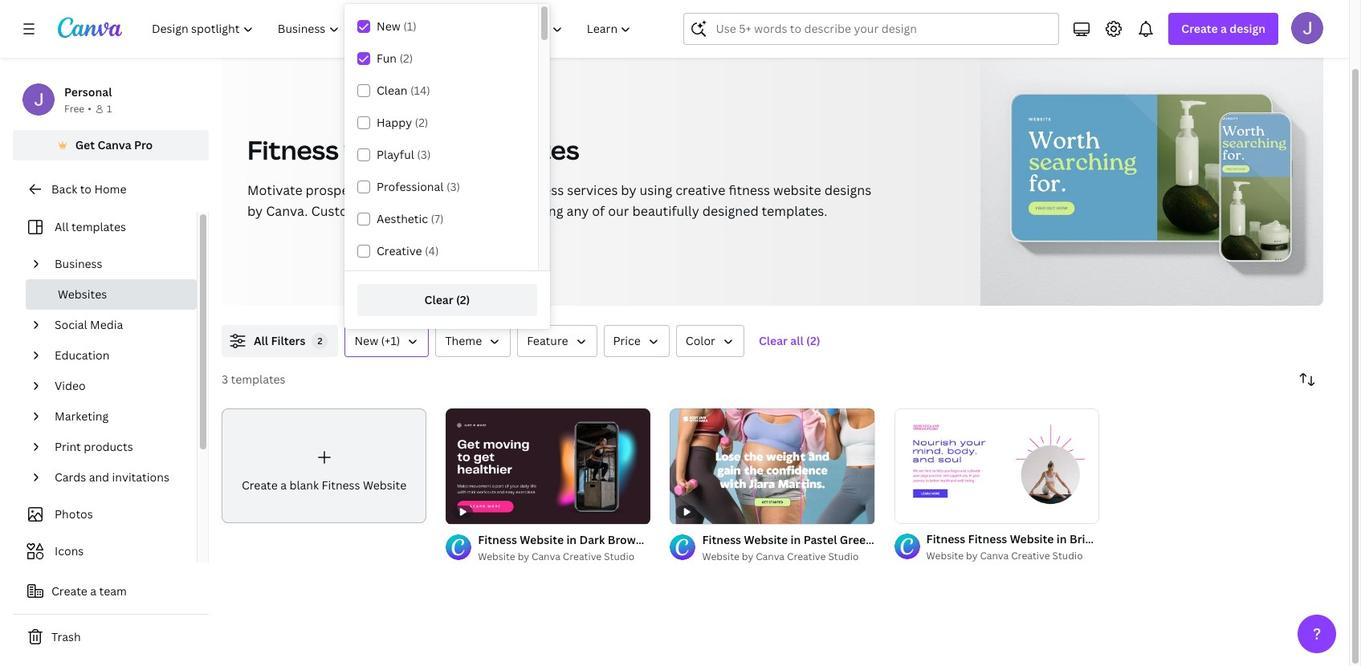 Task type: describe. For each thing, give the bounding box(es) containing it.
0 horizontal spatial home
[[94, 181, 127, 196]]

get canva pro button
[[13, 130, 209, 160]]

back
[[51, 181, 77, 196]]

media
[[90, 317, 123, 332]]

invitations
[[112, 470, 169, 485]]

trash link
[[13, 621, 209, 654]]

•
[[88, 102, 92, 115]]

new for new (1)
[[377, 18, 401, 34]]

designed
[[703, 202, 759, 220]]

fun
[[377, 51, 397, 66]]

back to home
[[51, 181, 127, 196]]

print products link
[[48, 432, 187, 462]]

cards and invitations
[[55, 470, 169, 485]]

(2) for clear (2)
[[456, 292, 470, 308]]

happy
[[377, 115, 412, 130]]

feature button
[[518, 325, 597, 358]]

color
[[686, 333, 716, 349]]

clients
[[383, 182, 424, 199]]

top level navigation element
[[141, 13, 645, 45]]

(2) inside button
[[807, 333, 821, 349]]

a for design
[[1221, 21, 1228, 36]]

clean (14)
[[377, 83, 431, 98]]

photos
[[55, 507, 93, 522]]

websites
[[58, 286, 107, 302]]

social media
[[55, 317, 123, 332]]

filters
[[271, 333, 306, 349]]

fun (2)
[[377, 51, 413, 66]]

all for all filters
[[254, 333, 268, 349]]

clear all (2) button
[[751, 325, 829, 358]]

professional
[[377, 179, 444, 194]]

team
[[99, 584, 127, 599]]

business link
[[48, 249, 187, 279]]

happy (2)
[[377, 115, 429, 130]]

fitness website templates
[[247, 133, 580, 167]]

icons link
[[22, 536, 187, 567]]

aesthetic (7)
[[377, 211, 444, 227]]

1 horizontal spatial website by canva creative studio link
[[702, 549, 875, 565]]

2
[[318, 335, 323, 347]]

gradients
[[704, 532, 758, 548]]

for
[[482, 202, 500, 220]]

education link
[[48, 340, 187, 371]]

marketing
[[55, 409, 109, 424]]

0 horizontal spatial and
[[89, 470, 109, 485]]

brown
[[608, 532, 643, 548]]

canva.
[[266, 202, 308, 220]]

Search search field
[[716, 14, 1049, 44]]

fitness website in dark brown neon pink gradients style link
[[478, 531, 788, 549]]

(2) for fun (2)
[[400, 51, 413, 66]]

playful (3)
[[377, 147, 431, 162]]

create a team button
[[13, 576, 209, 608]]

2 fitness from the left
[[729, 182, 770, 199]]

video link
[[48, 371, 187, 401]]

templates for 3 templates
[[231, 372, 286, 387]]

personal
[[64, 84, 112, 99]]

beautifully
[[633, 202, 700, 220]]

by inside fitness website in dark brown neon pink gradients style website by canva creative studio
[[518, 550, 529, 564]]

canva inside fitness website in dark brown neon pink gradients style website by canva creative studio
[[532, 550, 561, 564]]

get
[[75, 137, 95, 152]]

our
[[608, 202, 629, 220]]

prospective
[[306, 182, 380, 199]]

all
[[791, 333, 804, 349]]

(7)
[[431, 211, 444, 227]]

design
[[1230, 21, 1266, 36]]

3 templates
[[222, 372, 286, 387]]

any
[[567, 202, 589, 220]]

new (+1) button
[[345, 325, 429, 358]]

price
[[613, 333, 641, 349]]

video
[[55, 378, 86, 393]]

create for create a blank fitness website
[[242, 478, 278, 493]]

products
[[84, 439, 133, 454]]

1 horizontal spatial studio
[[829, 550, 859, 564]]

neon
[[646, 532, 675, 548]]

photos link
[[22, 499, 187, 530]]

1 fitness from the left
[[523, 182, 564, 199]]

style
[[760, 532, 788, 548]]

(14)
[[410, 83, 431, 98]]

website link
[[338, 11, 381, 29]]

create for create a team
[[51, 584, 87, 599]]

services
[[567, 182, 618, 199]]

cards and invitations link
[[48, 462, 187, 493]]

jacob simon image
[[1292, 12, 1324, 44]]

pink
[[678, 532, 701, 548]]

a for team
[[90, 584, 96, 599]]

website inside motivate prospective clients to avail of your fitness services by using creative fitness website designs by canva. customize and publish one for free using any of our beautifully designed templates.
[[774, 182, 822, 199]]

print products
[[55, 439, 133, 454]]

color button
[[676, 325, 745, 358]]

blank
[[290, 478, 319, 493]]

create a design
[[1182, 21, 1266, 36]]

fitness websites
[[407, 12, 496, 27]]

trash
[[51, 629, 81, 645]]

free
[[503, 202, 528, 220]]

new (1)
[[377, 18, 417, 34]]

clear all (2)
[[759, 333, 821, 349]]

0 vertical spatial website
[[344, 133, 444, 167]]

clear for clear all (2)
[[759, 333, 788, 349]]

and inside motivate prospective clients to avail of your fitness services by using creative fitness website designs by canva. customize and publish one for free using any of our beautifully designed templates.
[[379, 202, 403, 220]]



Task type: vqa. For each thing, say whether or not it's contained in the screenshot.


Task type: locate. For each thing, give the bounding box(es) containing it.
a inside create a team button
[[90, 584, 96, 599]]

None search field
[[684, 13, 1060, 45]]

1 horizontal spatial a
[[281, 478, 287, 493]]

and down clients
[[379, 202, 403, 220]]

creative
[[676, 182, 726, 199]]

0 vertical spatial a
[[1221, 21, 1228, 36]]

1 horizontal spatial templates
[[231, 372, 286, 387]]

create a design button
[[1169, 13, 1279, 45]]

playful
[[377, 147, 414, 162]]

(+1)
[[381, 333, 400, 349]]

templates right 3
[[231, 372, 286, 387]]

fitness inside fitness website in dark brown neon pink gradients style website by canva creative studio
[[478, 532, 517, 548]]

1 vertical spatial clear
[[759, 333, 788, 349]]

1 horizontal spatial fitness
[[729, 182, 770, 199]]

new left (+1)
[[355, 333, 379, 349]]

0 vertical spatial all
[[55, 219, 69, 234]]

0 horizontal spatial using
[[531, 202, 564, 220]]

2 vertical spatial create
[[51, 584, 87, 599]]

2 filter options selected element
[[312, 333, 328, 349]]

1 vertical spatial and
[[89, 470, 109, 485]]

studio inside fitness website in dark brown neon pink gradients style website by canva creative studio
[[604, 550, 635, 564]]

create left blank
[[242, 478, 278, 493]]

1 horizontal spatial website by canva creative studio
[[927, 549, 1083, 563]]

0 vertical spatial using
[[640, 182, 673, 199]]

templates down back to home
[[71, 219, 126, 234]]

create for create a design
[[1182, 21, 1218, 36]]

and
[[379, 202, 403, 220], [89, 470, 109, 485]]

clear left all
[[759, 333, 788, 349]]

motivate prospective clients to avail of your fitness services by using creative fitness website designs by canva. customize and publish one for free using any of our beautifully designed templates.
[[247, 182, 872, 220]]

fitness website templates image
[[981, 49, 1324, 306], [981, 49, 1324, 306]]

in
[[567, 532, 577, 548]]

education
[[55, 347, 110, 363]]

new left (1)
[[377, 18, 401, 34]]

all for all templates
[[55, 219, 69, 234]]

templates up 'your'
[[449, 133, 580, 167]]

(1)
[[403, 18, 417, 34]]

customize
[[311, 202, 376, 220]]

create a blank fitness website link
[[222, 409, 427, 524]]

(3)
[[417, 147, 431, 162], [447, 179, 460, 194]]

publish
[[406, 202, 452, 220]]

home link
[[222, 11, 254, 29]]

pro
[[134, 137, 153, 152]]

fitness for fitness websites
[[407, 12, 445, 27]]

and right cards on the left bottom of page
[[89, 470, 109, 485]]

create left design
[[1182, 21, 1218, 36]]

fitness for fitness website in dark brown neon pink gradients style website by canva creative studio
[[478, 532, 517, 548]]

a left team
[[90, 584, 96, 599]]

(3) up one
[[447, 179, 460, 194]]

canva
[[98, 137, 131, 152], [980, 549, 1009, 563], [532, 550, 561, 564], [756, 550, 785, 564]]

(2) right fun
[[400, 51, 413, 66]]

2 horizontal spatial create
[[1182, 21, 1218, 36]]

0 horizontal spatial templates
[[71, 219, 126, 234]]

create a blank fitness website
[[242, 478, 407, 493]]

(2) inside button
[[456, 292, 470, 308]]

free •
[[64, 102, 92, 115]]

1 horizontal spatial (3)
[[447, 179, 460, 194]]

2 horizontal spatial a
[[1221, 21, 1228, 36]]

1 horizontal spatial to
[[427, 182, 440, 199]]

1 vertical spatial new
[[355, 333, 379, 349]]

website up templates.
[[774, 182, 822, 199]]

(2) right all
[[807, 333, 821, 349]]

1
[[107, 102, 112, 115]]

all down back
[[55, 219, 69, 234]]

canva inside button
[[98, 137, 131, 152]]

new (+1)
[[355, 333, 400, 349]]

clear (2)
[[425, 292, 470, 308]]

of left our
[[592, 202, 605, 220]]

print
[[55, 439, 81, 454]]

1 vertical spatial of
[[592, 202, 605, 220]]

free
[[64, 102, 85, 115]]

0 horizontal spatial (3)
[[417, 147, 431, 162]]

2 horizontal spatial templates
[[449, 133, 580, 167]]

0 vertical spatial templates
[[449, 133, 580, 167]]

clear inside clear all (2) button
[[759, 333, 788, 349]]

using up beautifully
[[640, 182, 673, 199]]

create inside button
[[51, 584, 87, 599]]

0 horizontal spatial to
[[80, 181, 92, 196]]

1 vertical spatial using
[[531, 202, 564, 220]]

0 vertical spatial home
[[222, 12, 254, 27]]

0 horizontal spatial website
[[344, 133, 444, 167]]

creative
[[377, 243, 422, 259], [1012, 549, 1051, 563], [563, 550, 602, 564], [787, 550, 826, 564]]

3
[[222, 372, 228, 387]]

to up publish
[[427, 182, 440, 199]]

1 vertical spatial create
[[242, 478, 278, 493]]

all
[[55, 219, 69, 234], [254, 333, 268, 349]]

create down icons in the bottom left of the page
[[51, 584, 87, 599]]

website by canva creative studio for the right website by canva creative studio link
[[927, 549, 1083, 563]]

1 vertical spatial website
[[774, 182, 822, 199]]

0 vertical spatial of
[[475, 182, 488, 199]]

websites
[[448, 12, 496, 27]]

motivate
[[247, 182, 303, 199]]

a for blank
[[281, 478, 287, 493]]

website down 'happy'
[[344, 133, 444, 167]]

clear for clear (2)
[[425, 292, 454, 308]]

0 horizontal spatial all
[[55, 219, 69, 234]]

new for new (+1)
[[355, 333, 379, 349]]

marketing link
[[48, 401, 187, 432]]

(2) for happy (2)
[[415, 115, 429, 130]]

(3) right playful
[[417, 147, 431, 162]]

professional (3)
[[377, 179, 460, 194]]

0 horizontal spatial of
[[475, 182, 488, 199]]

website by canva creative studio for website by canva creative studio link to the middle
[[702, 550, 859, 564]]

using
[[640, 182, 673, 199], [531, 202, 564, 220]]

2 vertical spatial templates
[[231, 372, 286, 387]]

0 vertical spatial clear
[[425, 292, 454, 308]]

get canva pro
[[75, 137, 153, 152]]

all templates
[[55, 219, 126, 234]]

templates
[[449, 133, 580, 167], [71, 219, 126, 234], [231, 372, 286, 387]]

2 horizontal spatial website by canva creative studio link
[[927, 549, 1100, 565]]

feature
[[527, 333, 568, 349]]

of up 'for' at top
[[475, 182, 488, 199]]

fitness for fitness website templates
[[247, 133, 339, 167]]

a inside "create a blank fitness website" element
[[281, 478, 287, 493]]

social
[[55, 317, 87, 332]]

price button
[[604, 325, 670, 358]]

1 horizontal spatial using
[[640, 182, 673, 199]]

to right back
[[80, 181, 92, 196]]

new inside button
[[355, 333, 379, 349]]

(2) up 'theme'
[[456, 292, 470, 308]]

1 vertical spatial a
[[281, 478, 287, 493]]

a
[[1221, 21, 1228, 36], [281, 478, 287, 493], [90, 584, 96, 599]]

fitness left "websites"
[[407, 12, 445, 27]]

1 vertical spatial templates
[[71, 219, 126, 234]]

create a blank fitness website element
[[222, 409, 427, 524]]

0 horizontal spatial studio
[[604, 550, 635, 564]]

fitness
[[407, 12, 445, 27], [247, 133, 339, 167], [322, 478, 360, 493], [478, 532, 517, 548]]

business
[[55, 256, 102, 271]]

Sort by button
[[1292, 364, 1324, 396]]

a left blank
[[281, 478, 287, 493]]

1 horizontal spatial website
[[774, 182, 822, 199]]

website by canva creative studio link
[[927, 549, 1100, 565], [478, 549, 651, 565], [702, 549, 875, 565]]

theme
[[445, 333, 482, 349]]

clean
[[377, 83, 408, 98]]

creative (4)
[[377, 243, 439, 259]]

all left filters
[[254, 333, 268, 349]]

clear inside 'clear (2)' button
[[425, 292, 454, 308]]

by
[[621, 182, 637, 199], [247, 202, 263, 220], [966, 549, 978, 563], [518, 550, 529, 564], [742, 550, 754, 564]]

(4)
[[425, 243, 439, 259]]

1 horizontal spatial home
[[222, 12, 254, 27]]

using left the 'any'
[[531, 202, 564, 220]]

0 vertical spatial and
[[379, 202, 403, 220]]

fitness left in on the bottom
[[478, 532, 517, 548]]

a left design
[[1221, 21, 1228, 36]]

1 vertical spatial all
[[254, 333, 268, 349]]

1 horizontal spatial of
[[592, 202, 605, 220]]

create a team
[[51, 584, 127, 599]]

theme button
[[436, 325, 511, 358]]

fitness fitness website in bright blue pink white classy neons style image
[[895, 409, 1100, 524]]

fitness up free
[[523, 182, 564, 199]]

to inside motivate prospective clients to avail of your fitness services by using creative fitness website designs by canva. customize and publish one for free using any of our beautifully designed templates.
[[427, 182, 440, 199]]

0 horizontal spatial website by canva creative studio link
[[478, 549, 651, 565]]

social media link
[[48, 310, 187, 340]]

templates for all templates
[[71, 219, 126, 234]]

2 horizontal spatial studio
[[1053, 549, 1083, 563]]

clear (2) button
[[358, 284, 537, 317]]

your
[[491, 182, 520, 199]]

creative inside fitness website in dark brown neon pink gradients style website by canva creative studio
[[563, 550, 602, 564]]

clear up 'theme'
[[425, 292, 454, 308]]

a inside create a design dropdown button
[[1221, 21, 1228, 36]]

1 horizontal spatial and
[[379, 202, 403, 220]]

aesthetic
[[377, 211, 428, 227]]

0 horizontal spatial clear
[[425, 292, 454, 308]]

0 horizontal spatial create
[[51, 584, 87, 599]]

fitness up designed at right top
[[729, 182, 770, 199]]

0 vertical spatial new
[[377, 18, 401, 34]]

1 horizontal spatial all
[[254, 333, 268, 349]]

0 vertical spatial (3)
[[417, 147, 431, 162]]

0 horizontal spatial website by canva creative studio
[[702, 550, 859, 564]]

0 horizontal spatial a
[[90, 584, 96, 599]]

fitness right blank
[[322, 478, 360, 493]]

(2) right 'happy'
[[415, 115, 429, 130]]

(3) for professional (3)
[[447, 179, 460, 194]]

1 vertical spatial home
[[94, 181, 127, 196]]

website
[[338, 12, 381, 27], [363, 478, 407, 493], [520, 532, 564, 548], [927, 549, 964, 563], [478, 550, 516, 564], [702, 550, 740, 564]]

create
[[1182, 21, 1218, 36], [242, 478, 278, 493], [51, 584, 87, 599]]

new
[[377, 18, 401, 34], [355, 333, 379, 349]]

home
[[222, 12, 254, 27], [94, 181, 127, 196]]

1 vertical spatial (3)
[[447, 179, 460, 194]]

create inside dropdown button
[[1182, 21, 1218, 36]]

0 horizontal spatial fitness
[[523, 182, 564, 199]]

all templates link
[[22, 212, 187, 242]]

(2)
[[400, 51, 413, 66], [415, 115, 429, 130], [456, 292, 470, 308], [807, 333, 821, 349]]

fitness up motivate
[[247, 133, 339, 167]]

fitness website in dark brown neon pink gradients style website by canva creative studio
[[478, 532, 788, 564]]

of
[[475, 182, 488, 199], [592, 202, 605, 220]]

1 horizontal spatial create
[[242, 478, 278, 493]]

2 vertical spatial a
[[90, 584, 96, 599]]

1 horizontal spatial clear
[[759, 333, 788, 349]]

(3) for playful (3)
[[417, 147, 431, 162]]

0 vertical spatial create
[[1182, 21, 1218, 36]]



